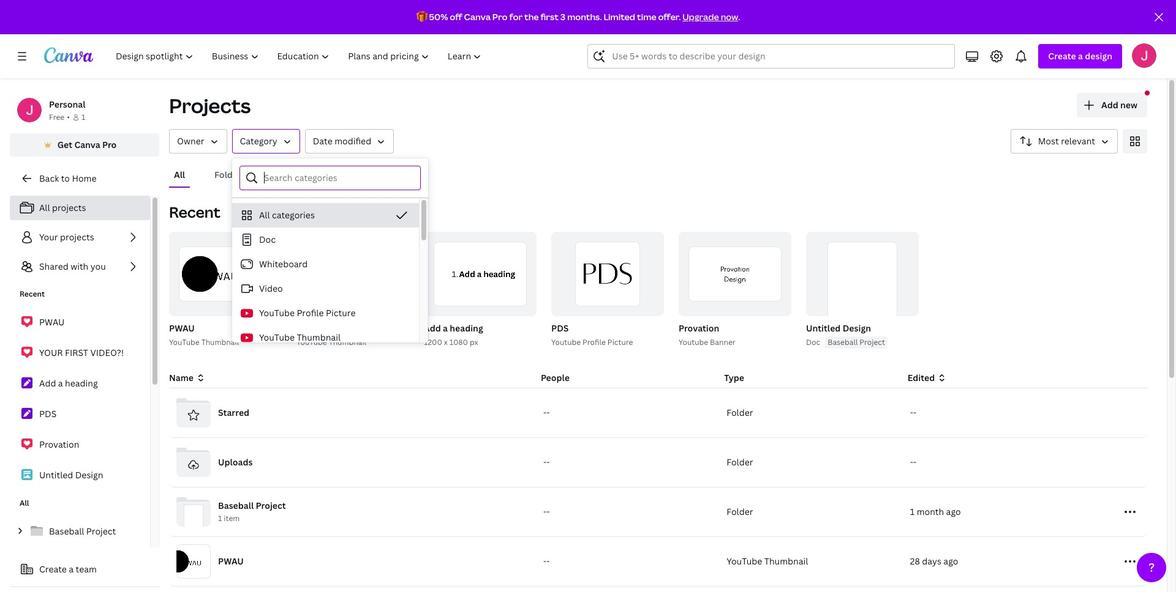 Task type: describe. For each thing, give the bounding box(es) containing it.
1 horizontal spatial untitled design
[[806, 323, 871, 334]]

months.
[[567, 11, 602, 23]]

youtube thumbnail inside button
[[259, 332, 341, 344]]

your first video?! button
[[296, 322, 382, 337]]

name button
[[169, 372, 206, 385]]

thumbnail inside your first video?! youtube thumbnail
[[329, 338, 366, 348]]

baseball project button
[[825, 337, 888, 349]]

pds youtube profile picture
[[551, 323, 633, 348]]

shared with you
[[39, 261, 106, 273]]

1200
[[424, 338, 442, 348]]

ago for 1 month ago
[[946, 507, 961, 518]]

1 for 1 of 2
[[511, 302, 514, 311]]

item
[[224, 514, 240, 525]]

starred
[[218, 407, 249, 419]]

pwau button
[[169, 322, 195, 337]]

new
[[1120, 99, 1138, 111]]

1 of 2
[[511, 302, 528, 311]]

1 month ago
[[910, 507, 961, 518]]

Date modified button
[[305, 129, 394, 154]]

create for create a design
[[1048, 50, 1076, 62]]

pwau link
[[10, 310, 150, 336]]

date modified
[[313, 135, 371, 147]]

Sort by button
[[1011, 129, 1118, 154]]

project inside baseball project 1 item
[[256, 501, 286, 512]]

🎁 50% off canva pro for the first 3 months. limited time offer. upgrade now .
[[416, 11, 740, 23]]

doc option
[[232, 228, 419, 252]]

projects for your projects
[[60, 232, 94, 243]]

add a heading
[[39, 378, 98, 390]]

1 for 1
[[81, 112, 85, 123]]

relevant
[[1061, 135, 1095, 147]]

your first video?!
[[39, 347, 124, 359]]

free •
[[49, 112, 70, 123]]

banner
[[710, 338, 736, 348]]

now
[[721, 11, 738, 23]]

Category button
[[232, 129, 300, 154]]

pds button
[[551, 322, 569, 337]]

0 horizontal spatial baseball project
[[49, 526, 116, 538]]

1 vertical spatial design
[[75, 470, 103, 481]]

28 days ago
[[910, 556, 958, 568]]

projects
[[169, 92, 251, 119]]

categories
[[272, 209, 315, 221]]

type
[[724, 372, 744, 384]]

youtube profile picture
[[259, 308, 356, 319]]

add for add a heading
[[39, 378, 56, 390]]

edited
[[908, 372, 935, 384]]

create a design button
[[1038, 44, 1122, 69]]

picture inside pds youtube profile picture
[[608, 338, 633, 348]]

your
[[39, 232, 58, 243]]

provation for provation
[[39, 439, 79, 451]]

video
[[259, 283, 283, 295]]

1 horizontal spatial recent
[[169, 202, 220, 222]]

picture inside button
[[326, 308, 356, 319]]

list box containing all categories
[[232, 203, 419, 593]]

whiteboard
[[259, 258, 308, 270]]

folders button
[[210, 164, 251, 187]]

of
[[516, 302, 523, 311]]

youtube for pds
[[551, 338, 581, 348]]

add a heading button
[[424, 322, 483, 337]]

•
[[67, 112, 70, 123]]

canva inside button
[[74, 139, 100, 151]]

untitled inside untitled design button
[[806, 323, 841, 334]]

video?! for your first video?!
[[90, 347, 124, 359]]

provation for provation youtube banner
[[679, 323, 719, 334]]

date
[[313, 135, 332, 147]]

.
[[738, 11, 740, 23]]

all button
[[169, 164, 190, 187]]

add new button
[[1077, 93, 1147, 118]]

a for create a team
[[69, 564, 74, 576]]

month
[[917, 507, 944, 518]]

images
[[337, 169, 367, 181]]

designs button
[[270, 164, 313, 187]]

1 inside baseball project 1 item
[[218, 514, 222, 525]]

profile inside pds youtube profile picture
[[583, 338, 606, 348]]

upgrade
[[682, 11, 719, 23]]

video button
[[232, 277, 419, 301]]

whiteboard option
[[232, 252, 419, 277]]

1080
[[449, 338, 468, 348]]

modified
[[335, 135, 371, 147]]

edited button
[[908, 372, 1081, 385]]

add new
[[1101, 99, 1138, 111]]

videos
[[396, 169, 424, 181]]

all for all projects
[[39, 202, 50, 214]]

🎁
[[416, 11, 427, 23]]

video option
[[232, 277, 419, 301]]

name
[[169, 372, 194, 384]]

shared with you link
[[10, 255, 150, 279]]

add for add a heading 1200 x 1080 px
[[424, 323, 441, 334]]

2
[[524, 302, 528, 311]]

youtube thumbnail option
[[232, 326, 419, 350]]

home
[[72, 173, 96, 184]]

add for add new
[[1101, 99, 1118, 111]]

create a design
[[1048, 50, 1112, 62]]

folders
[[214, 169, 246, 181]]

free
[[49, 112, 64, 123]]

back to home
[[39, 173, 96, 184]]

all categories button
[[232, 203, 419, 228]]

doc inside button
[[259, 234, 276, 246]]

1 horizontal spatial youtube thumbnail
[[727, 556, 808, 568]]

Search search field
[[612, 45, 931, 68]]

list containing all projects
[[10, 196, 150, 279]]

add a heading link
[[10, 371, 150, 397]]

create a team button
[[10, 558, 159, 583]]

folder for starred
[[727, 407, 753, 419]]

youtube for provation
[[679, 338, 708, 348]]

heading for add a heading 1200 x 1080 px
[[450, 323, 483, 334]]

baseball project inside button
[[828, 338, 885, 348]]

youtube inside your first video?! youtube thumbnail
[[296, 338, 327, 348]]

personal
[[49, 99, 85, 110]]

thumbnail inside youtube thumbnail button
[[297, 332, 341, 344]]

youtube profile picture button
[[232, 301, 419, 326]]

x
[[444, 338, 448, 348]]

baseball inside baseball project 1 item
[[218, 501, 254, 512]]

baseball inside baseball project button
[[828, 338, 858, 348]]

days
[[922, 556, 941, 568]]



Task type: locate. For each thing, give the bounding box(es) containing it.
owner
[[177, 135, 204, 147]]

a inside button
[[69, 564, 74, 576]]

your down youtube profile picture in the left of the page
[[296, 323, 320, 334]]

youtube profile picture option
[[232, 301, 419, 326]]

untitled design down provation link
[[39, 470, 103, 481]]

0 vertical spatial baseball
[[828, 338, 858, 348]]

0 horizontal spatial heading
[[65, 378, 98, 390]]

1 vertical spatial project
[[256, 501, 286, 512]]

Owner button
[[169, 129, 227, 154]]

a inside dropdown button
[[1078, 50, 1083, 62]]

0 vertical spatial ago
[[946, 507, 961, 518]]

profile
[[297, 308, 324, 319], [583, 338, 606, 348]]

0 vertical spatial profile
[[297, 308, 324, 319]]

pwau up name
[[169, 323, 195, 334]]

0 horizontal spatial video?!
[[90, 347, 124, 359]]

1 vertical spatial recent
[[20, 289, 45, 300]]

pwau up the your first video?! 'link'
[[39, 317, 65, 328]]

1 youtube from the left
[[551, 338, 581, 348]]

3 folder from the top
[[727, 507, 753, 518]]

ago right month
[[946, 507, 961, 518]]

baseball
[[828, 338, 858, 348], [218, 501, 254, 512], [49, 526, 84, 538]]

1
[[81, 112, 85, 123], [511, 302, 514, 311], [910, 507, 915, 518], [218, 514, 222, 525]]

projects inside 'link'
[[60, 232, 94, 243]]

heading down the your first video?! 'link'
[[65, 378, 98, 390]]

untitled design button
[[806, 322, 871, 337]]

1 horizontal spatial add
[[424, 323, 441, 334]]

1 vertical spatial list
[[10, 310, 150, 489]]

a for add a heading 1200 x 1080 px
[[443, 323, 448, 334]]

youtube inside provation youtube banner
[[679, 338, 708, 348]]

2 horizontal spatial baseball
[[828, 338, 858, 348]]

0 horizontal spatial pwau
[[39, 317, 65, 328]]

0 vertical spatial design
[[843, 323, 871, 334]]

2 list from the top
[[10, 310, 150, 489]]

your inside your first video?! youtube thumbnail
[[296, 323, 320, 334]]

doc up whiteboard
[[259, 234, 276, 246]]

canva
[[464, 11, 491, 23], [74, 139, 100, 151]]

add a heading 1200 x 1080 px
[[424, 323, 483, 348]]

time
[[637, 11, 656, 23]]

untitled inside 'untitled design' link
[[39, 470, 73, 481]]

1 horizontal spatial video?!
[[348, 323, 382, 334]]

1 horizontal spatial canva
[[464, 11, 491, 23]]

shared
[[39, 261, 68, 273]]

add up 1200
[[424, 323, 441, 334]]

all categories
[[259, 209, 315, 221]]

first inside 'link'
[[65, 347, 88, 359]]

1 horizontal spatial project
[[256, 501, 286, 512]]

--
[[543, 407, 550, 419], [910, 407, 917, 419], [543, 457, 550, 469], [910, 457, 917, 469], [543, 507, 550, 518], [543, 556, 550, 568]]

0 vertical spatial youtube thumbnail
[[259, 332, 341, 344]]

1 for 1 month ago
[[910, 507, 915, 518]]

pds for pds
[[39, 409, 57, 420]]

category
[[240, 135, 277, 147]]

2 youtube from the left
[[679, 338, 708, 348]]

heading for add a heading
[[65, 378, 98, 390]]

1 horizontal spatial create
[[1048, 50, 1076, 62]]

pro inside button
[[102, 139, 117, 151]]

doc button
[[232, 228, 419, 252]]

1 horizontal spatial first
[[322, 323, 346, 334]]

your projects
[[39, 232, 94, 243]]

px
[[470, 338, 478, 348]]

0 horizontal spatial youtube
[[551, 338, 581, 348]]

a down the your first video?! 'link'
[[58, 378, 63, 390]]

all categories option
[[232, 203, 419, 228]]

0 horizontal spatial untitled design
[[39, 470, 103, 481]]

0 vertical spatial list
[[10, 196, 150, 279]]

create a team
[[39, 564, 97, 576]]

0 horizontal spatial baseball
[[49, 526, 84, 538]]

your
[[296, 323, 320, 334], [39, 347, 63, 359]]

pds for pds youtube profile picture
[[551, 323, 569, 334]]

your inside 'link'
[[39, 347, 63, 359]]

baseball up "item" in the left bottom of the page
[[218, 501, 254, 512]]

provation link
[[10, 432, 150, 458]]

0 horizontal spatial provation
[[39, 439, 79, 451]]

youtube down 'provation' button
[[679, 338, 708, 348]]

0 horizontal spatial project
[[86, 526, 116, 538]]

1 horizontal spatial pwau
[[169, 323, 195, 334]]

28
[[910, 556, 920, 568]]

projects right your
[[60, 232, 94, 243]]

1 vertical spatial baseball
[[218, 501, 254, 512]]

design up baseball project button
[[843, 323, 871, 334]]

limited
[[604, 11, 635, 23]]

provation
[[679, 323, 719, 334], [39, 439, 79, 451]]

1 vertical spatial doc
[[806, 338, 820, 348]]

1 horizontal spatial doc
[[806, 338, 820, 348]]

add inside add a heading 1200 x 1080 px
[[424, 323, 441, 334]]

provation inside provation youtube banner
[[679, 323, 719, 334]]

2 vertical spatial baseball
[[49, 526, 84, 538]]

your first video?! youtube thumbnail
[[296, 323, 382, 348]]

1 folder from the top
[[727, 407, 753, 419]]

add
[[1101, 99, 1118, 111], [424, 323, 441, 334], [39, 378, 56, 390]]

all
[[174, 169, 185, 181], [39, 202, 50, 214], [259, 209, 270, 221], [20, 499, 29, 509]]

videos button
[[391, 164, 429, 187]]

0 vertical spatial add
[[1101, 99, 1118, 111]]

projects for all projects
[[52, 202, 86, 214]]

untitled design link
[[10, 463, 150, 489]]

pro
[[492, 11, 508, 23], [102, 139, 117, 151]]

1 left of
[[511, 302, 514, 311]]

50%
[[429, 11, 448, 23]]

baseball project down untitled design button
[[828, 338, 885, 348]]

1 vertical spatial baseball project
[[49, 526, 116, 538]]

untitled design up baseball project button
[[806, 323, 871, 334]]

heading inside add a heading 1200 x 1080 px
[[450, 323, 483, 334]]

baseball project
[[828, 338, 885, 348], [49, 526, 116, 538]]

baseball down untitled design button
[[828, 338, 858, 348]]

video?! inside your first video?! youtube thumbnail
[[348, 323, 382, 334]]

0 horizontal spatial untitled
[[39, 470, 73, 481]]

first
[[322, 323, 346, 334], [65, 347, 88, 359]]

most relevant
[[1038, 135, 1095, 147]]

design
[[843, 323, 871, 334], [75, 470, 103, 481]]

your for your first video?!
[[39, 347, 63, 359]]

people
[[541, 372, 570, 384]]

pds link
[[10, 402, 150, 428]]

design down provation link
[[75, 470, 103, 481]]

your for your first video?! youtube thumbnail
[[296, 323, 320, 334]]

pwau
[[39, 317, 65, 328], [169, 323, 195, 334], [218, 556, 244, 568]]

1 vertical spatial provation
[[39, 439, 79, 451]]

create inside button
[[39, 564, 67, 576]]

1 horizontal spatial heading
[[450, 323, 483, 334]]

canva right off
[[464, 11, 491, 23]]

1 vertical spatial untitled
[[39, 470, 73, 481]]

to
[[61, 173, 70, 184]]

pds inside pds youtube profile picture
[[551, 323, 569, 334]]

with
[[71, 261, 88, 273]]

1 vertical spatial first
[[65, 347, 88, 359]]

all projects
[[39, 202, 86, 214]]

0 horizontal spatial profile
[[297, 308, 324, 319]]

get
[[57, 139, 72, 151]]

provation youtube banner
[[679, 323, 736, 348]]

2 folder from the top
[[727, 457, 753, 469]]

all for all button
[[174, 169, 185, 181]]

2 vertical spatial folder
[[727, 507, 753, 518]]

1 vertical spatial video?!
[[90, 347, 124, 359]]

heading up px
[[450, 323, 483, 334]]

0 horizontal spatial doc
[[259, 234, 276, 246]]

list
[[10, 196, 150, 279], [10, 310, 150, 489]]

all projects link
[[10, 196, 150, 221]]

ago right days
[[944, 556, 958, 568]]

first inside your first video?! youtube thumbnail
[[322, 323, 346, 334]]

profile inside button
[[297, 308, 324, 319]]

untitled up baseball project button
[[806, 323, 841, 334]]

heading
[[450, 323, 483, 334], [65, 378, 98, 390]]

untitled down provation link
[[39, 470, 73, 481]]

2 horizontal spatial pwau
[[218, 556, 244, 568]]

youtube down pds button
[[551, 338, 581, 348]]

recent down all button
[[169, 202, 220, 222]]

1 vertical spatial create
[[39, 564, 67, 576]]

0 vertical spatial untitled
[[806, 323, 841, 334]]

0 horizontal spatial design
[[75, 470, 103, 481]]

1 horizontal spatial youtube
[[679, 338, 708, 348]]

a up x
[[443, 323, 448, 334]]

doc down untitled design button
[[806, 338, 820, 348]]

all for all categories
[[259, 209, 270, 221]]

projects down back to home
[[52, 202, 86, 214]]

youtube inside pwau youtube thumbnail
[[169, 338, 200, 348]]

0 vertical spatial your
[[296, 323, 320, 334]]

2 horizontal spatial add
[[1101, 99, 1118, 111]]

2 horizontal spatial project
[[860, 338, 885, 348]]

1 vertical spatial add
[[424, 323, 441, 334]]

provation down pds link
[[39, 439, 79, 451]]

Search categories search field
[[264, 167, 413, 190]]

add inside add a heading link
[[39, 378, 56, 390]]

thumbnail
[[297, 332, 341, 344], [201, 338, 239, 348], [329, 338, 366, 348], [764, 556, 808, 568]]

project
[[860, 338, 885, 348], [256, 501, 286, 512], [86, 526, 116, 538]]

0 vertical spatial projects
[[52, 202, 86, 214]]

0 vertical spatial provation
[[679, 323, 719, 334]]

1 horizontal spatial profile
[[583, 338, 606, 348]]

0 vertical spatial first
[[322, 323, 346, 334]]

0 vertical spatial project
[[860, 338, 885, 348]]

provation up the banner
[[679, 323, 719, 334]]

1 vertical spatial untitled design
[[39, 470, 103, 481]]

youtube thumbnail
[[259, 332, 341, 344], [727, 556, 808, 568]]

0 horizontal spatial first
[[65, 347, 88, 359]]

uploads
[[218, 457, 253, 469]]

untitled design
[[806, 323, 871, 334], [39, 470, 103, 481]]

pro left for
[[492, 11, 508, 23]]

thumbnail inside pwau youtube thumbnail
[[201, 338, 239, 348]]

most
[[1038, 135, 1059, 147]]

create left the design
[[1048, 50, 1076, 62]]

0 horizontal spatial pro
[[102, 139, 117, 151]]

0 horizontal spatial create
[[39, 564, 67, 576]]

1 horizontal spatial provation
[[679, 323, 719, 334]]

0 vertical spatial baseball project
[[828, 338, 885, 348]]

1 vertical spatial pro
[[102, 139, 117, 151]]

3
[[560, 11, 566, 23]]

first
[[541, 11, 559, 23]]

0 vertical spatial pds
[[551, 323, 569, 334]]

whiteboard button
[[232, 252, 419, 277]]

recent down shared
[[20, 289, 45, 300]]

first for your first video?!
[[65, 347, 88, 359]]

designs
[[275, 169, 308, 181]]

add inside add new dropdown button
[[1101, 99, 1118, 111]]

folder for uploads
[[727, 457, 753, 469]]

None search field
[[588, 44, 955, 69]]

list box
[[232, 203, 419, 593]]

1 horizontal spatial design
[[843, 323, 871, 334]]

baseball project up team
[[49, 526, 116, 538]]

0 vertical spatial picture
[[326, 308, 356, 319]]

a inside add a heading 1200 x 1080 px
[[443, 323, 448, 334]]

canva right get
[[74, 139, 100, 151]]

for
[[509, 11, 523, 23]]

first for your first video?! youtube thumbnail
[[322, 323, 346, 334]]

provation button
[[679, 322, 719, 337]]

james peterson image
[[1132, 43, 1156, 68]]

1 list from the top
[[10, 196, 150, 279]]

youtube
[[551, 338, 581, 348], [679, 338, 708, 348]]

1 vertical spatial your
[[39, 347, 63, 359]]

pwau youtube thumbnail
[[169, 323, 239, 348]]

0 vertical spatial folder
[[727, 407, 753, 419]]

your up add a heading
[[39, 347, 63, 359]]

youtube thumbnail button
[[232, 326, 419, 350]]

a left team
[[69, 564, 74, 576]]

1 horizontal spatial untitled
[[806, 323, 841, 334]]

1 vertical spatial picture
[[608, 338, 633, 348]]

1 vertical spatial pds
[[39, 409, 57, 420]]

list containing pwau
[[10, 310, 150, 489]]

0 horizontal spatial youtube thumbnail
[[259, 332, 341, 344]]

0 horizontal spatial pds
[[39, 409, 57, 420]]

0 vertical spatial doc
[[259, 234, 276, 246]]

1 vertical spatial folder
[[727, 457, 753, 469]]

1 vertical spatial heading
[[65, 378, 98, 390]]

baseball project link
[[10, 519, 150, 545]]

1 horizontal spatial picture
[[608, 338, 633, 348]]

1 right •
[[81, 112, 85, 123]]

add down the your first video?! 'link'
[[39, 378, 56, 390]]

1 vertical spatial canva
[[74, 139, 100, 151]]

a for add a heading
[[58, 378, 63, 390]]

create for create a team
[[39, 564, 67, 576]]

pwau down "item" in the left bottom of the page
[[218, 556, 244, 568]]

0 horizontal spatial your
[[39, 347, 63, 359]]

create left team
[[39, 564, 67, 576]]

0 vertical spatial pro
[[492, 11, 508, 23]]

project inside button
[[860, 338, 885, 348]]

a for create a design
[[1078, 50, 1083, 62]]

create inside dropdown button
[[1048, 50, 1076, 62]]

1 vertical spatial youtube thumbnail
[[727, 556, 808, 568]]

0 horizontal spatial canva
[[74, 139, 100, 151]]

2 vertical spatial project
[[86, 526, 116, 538]]

design inside button
[[843, 323, 871, 334]]

1 left "item" in the left bottom of the page
[[218, 514, 222, 525]]

video?! for your first video?! youtube thumbnail
[[348, 323, 382, 334]]

1 horizontal spatial baseball
[[218, 501, 254, 512]]

0 vertical spatial heading
[[450, 323, 483, 334]]

back
[[39, 173, 59, 184]]

off
[[450, 11, 462, 23]]

0 horizontal spatial add
[[39, 378, 56, 390]]

add left "new"
[[1101, 99, 1118, 111]]

all inside all projects link
[[39, 202, 50, 214]]

1 left month
[[910, 507, 915, 518]]

untitled design inside 'untitled design' link
[[39, 470, 103, 481]]

baseball up create a team
[[49, 526, 84, 538]]

2 vertical spatial add
[[39, 378, 56, 390]]

0 vertical spatial recent
[[169, 202, 220, 222]]

images button
[[332, 164, 372, 187]]

0 vertical spatial canva
[[464, 11, 491, 23]]

0 vertical spatial create
[[1048, 50, 1076, 62]]

create
[[1048, 50, 1076, 62], [39, 564, 67, 576]]

1 horizontal spatial pds
[[551, 323, 569, 334]]

upgrade now button
[[682, 11, 738, 23]]

get canva pro button
[[10, 134, 159, 157]]

all inside all categories button
[[259, 209, 270, 221]]

picture
[[326, 308, 356, 319], [608, 338, 633, 348]]

0 horizontal spatial picture
[[326, 308, 356, 319]]

top level navigation element
[[108, 44, 492, 69]]

-
[[543, 407, 547, 419], [547, 407, 550, 419], [910, 407, 913, 419], [913, 407, 917, 419], [543, 457, 547, 469], [547, 457, 550, 469], [910, 457, 913, 469], [913, 457, 917, 469], [543, 507, 547, 518], [547, 507, 550, 518], [543, 556, 547, 568], [547, 556, 550, 568]]

a left the design
[[1078, 50, 1083, 62]]

video?! inside 'link'
[[90, 347, 124, 359]]

design
[[1085, 50, 1112, 62]]

1 vertical spatial ago
[[944, 556, 958, 568]]

1 horizontal spatial pro
[[492, 11, 508, 23]]

pro up back to home link
[[102, 139, 117, 151]]

all inside all button
[[174, 169, 185, 181]]

offer.
[[658, 11, 681, 23]]

0 horizontal spatial recent
[[20, 289, 45, 300]]

1 vertical spatial projects
[[60, 232, 94, 243]]

pwau inside pwau youtube thumbnail
[[169, 323, 195, 334]]

ago for 28 days ago
[[944, 556, 958, 568]]

youtube inside pds youtube profile picture
[[551, 338, 581, 348]]

1 vertical spatial profile
[[583, 338, 606, 348]]

get canva pro
[[57, 139, 117, 151]]

untitled
[[806, 323, 841, 334], [39, 470, 73, 481]]



Task type: vqa. For each thing, say whether or not it's contained in the screenshot.
Jeremy Miller icon
no



